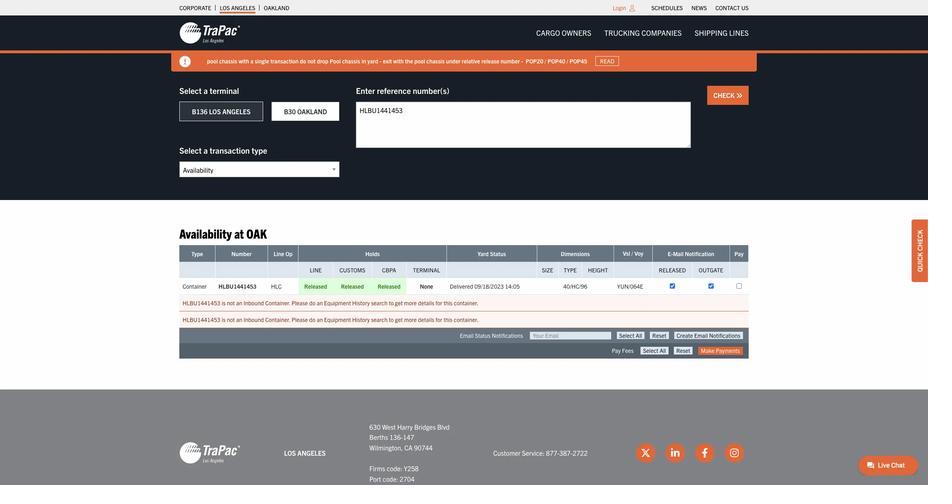 Task type: vqa. For each thing, say whether or not it's contained in the screenshot.
SINGLE
yes



Task type: locate. For each thing, give the bounding box(es) containing it.
owners
[[562, 28, 591, 37]]

2 vertical spatial los
[[284, 449, 296, 457]]

0 vertical spatial transaction
[[270, 57, 299, 65]]

877-
[[546, 449, 559, 457]]

menu bar
[[647, 2, 753, 13], [530, 25, 755, 41]]

0 vertical spatial this
[[444, 300, 453, 307]]

companies
[[642, 28, 682, 37]]

1 vertical spatial transaction
[[210, 145, 250, 155]]

email
[[460, 332, 474, 339]]

0 horizontal spatial check
[[714, 91, 736, 99]]

1 vertical spatial pay
[[612, 347, 621, 354]]

transaction
[[270, 57, 299, 65], [210, 145, 250, 155]]

2 - from the left
[[521, 57, 523, 65]]

line left op
[[274, 250, 284, 258]]

banner
[[0, 15, 928, 72]]

1 horizontal spatial -
[[521, 57, 523, 65]]

select down b136
[[179, 145, 202, 155]]

terminal
[[413, 267, 440, 274]]

line left customs
[[310, 267, 322, 274]]

0 vertical spatial los angeles
[[220, 4, 255, 11]]

0 vertical spatial details
[[418, 300, 434, 307]]

chassis
[[219, 57, 237, 65], [342, 57, 360, 65], [426, 57, 445, 65]]

2 pool from the left
[[414, 57, 425, 65]]

1 vertical spatial to
[[389, 316, 394, 323]]

- left exit
[[380, 57, 382, 65]]

0 vertical spatial for
[[436, 300, 442, 307]]

a left single
[[250, 57, 253, 65]]

2 is from the top
[[222, 316, 226, 323]]

los angeles image
[[179, 22, 240, 44], [179, 442, 240, 465]]

0 vertical spatial menu bar
[[647, 2, 753, 13]]

1 vertical spatial not
[[227, 300, 235, 307]]

0 horizontal spatial with
[[239, 57, 249, 65]]

the
[[405, 57, 413, 65]]

2 vertical spatial angeles
[[297, 449, 326, 457]]

1 los angeles image from the top
[[179, 22, 240, 44]]

status
[[490, 250, 506, 258], [475, 332, 491, 339]]

Enter reference number(s) text field
[[356, 102, 691, 148]]

oakland right los angeles link
[[264, 4, 289, 11]]

shipping lines link
[[688, 25, 755, 41]]

1 vertical spatial container.
[[454, 316, 478, 323]]

2 vertical spatial hlbu1441453
[[183, 316, 220, 323]]

2722
[[573, 449, 588, 457]]

2 horizontal spatial /
[[632, 250, 633, 257]]

0 horizontal spatial -
[[380, 57, 382, 65]]

2 select from the top
[[179, 145, 202, 155]]

0 vertical spatial type
[[191, 250, 203, 258]]

height
[[588, 267, 608, 274]]

select a terminal
[[179, 85, 239, 96]]

yard
[[478, 250, 489, 258]]

0 vertical spatial container.
[[454, 300, 478, 307]]

history
[[352, 300, 370, 307], [352, 316, 370, 323]]

menu bar up shipping at the top right of the page
[[647, 2, 753, 13]]

oakland
[[264, 4, 289, 11], [297, 107, 327, 116]]

0 vertical spatial select
[[179, 85, 202, 96]]

size
[[542, 267, 553, 274]]

container. down delivered at the bottom of the page
[[454, 300, 478, 307]]

pay right the notification
[[735, 250, 744, 258]]

chassis left 'in'
[[342, 57, 360, 65]]

0 vertical spatial hlbu1441453
[[219, 283, 256, 290]]

with left single
[[239, 57, 249, 65]]

0 vertical spatial do
[[300, 57, 306, 65]]

line
[[274, 250, 284, 258], [310, 267, 322, 274]]

1 vertical spatial equipment
[[324, 316, 351, 323]]

equipment
[[324, 300, 351, 307], [324, 316, 351, 323]]

0 vertical spatial pay
[[735, 250, 744, 258]]

2 please from the top
[[292, 316, 308, 323]]

status for email
[[475, 332, 491, 339]]

a
[[250, 57, 253, 65], [204, 85, 208, 96], [204, 145, 208, 155]]

footer
[[0, 389, 928, 485]]

1 vertical spatial please
[[292, 316, 308, 323]]

1 to from the top
[[389, 300, 394, 307]]

0 horizontal spatial type
[[191, 250, 203, 258]]

0 vertical spatial equipment
[[324, 300, 351, 307]]

container.
[[265, 300, 290, 307], [265, 316, 290, 323]]

0 vertical spatial angeles
[[231, 4, 255, 11]]

1 hlbu1441453 is not an inbound container. please do an equipment history search to get more details for this container. from the top
[[183, 300, 478, 307]]

-
[[380, 57, 382, 65], [521, 57, 523, 65]]

1 vertical spatial oakland
[[297, 107, 327, 116]]

0 vertical spatial status
[[490, 250, 506, 258]]

get
[[395, 300, 403, 307], [395, 316, 403, 323]]

none
[[420, 283, 433, 290]]

/ left pop45
[[567, 57, 568, 65]]

1 equipment from the top
[[324, 300, 351, 307]]

2 search from the top
[[371, 316, 388, 323]]

2 to from the top
[[389, 316, 394, 323]]

enter reference number(s)
[[356, 85, 450, 96]]

a left terminal
[[204, 85, 208, 96]]

387-
[[559, 449, 573, 457]]

/ left pop40
[[545, 57, 546, 65]]

payments
[[716, 347, 740, 354]]

1 vertical spatial get
[[395, 316, 403, 323]]

0 vertical spatial is
[[222, 300, 226, 307]]

hlc
[[271, 283, 282, 290]]

transaction right single
[[270, 57, 299, 65]]

1 horizontal spatial oakland
[[297, 107, 327, 116]]

/
[[545, 57, 546, 65], [567, 57, 568, 65], [632, 250, 633, 257]]

0 vertical spatial more
[[404, 300, 417, 307]]

0 horizontal spatial oakland
[[264, 4, 289, 11]]

2 chassis from the left
[[342, 57, 360, 65]]

2 this from the top
[[444, 316, 453, 323]]

op
[[285, 250, 293, 258]]

oakland link
[[264, 2, 289, 13]]

released
[[659, 267, 686, 274], [304, 283, 327, 290], [341, 283, 364, 290], [378, 283, 401, 290]]

fees
[[622, 347, 634, 354]]

with
[[239, 57, 249, 65], [393, 57, 404, 65]]

single
[[255, 57, 269, 65]]

released down customs
[[341, 283, 364, 290]]

pool right solid image
[[207, 57, 218, 65]]

not
[[307, 57, 316, 65], [227, 300, 235, 307], [227, 316, 235, 323]]

1 vertical spatial search
[[371, 316, 388, 323]]

status right yard
[[490, 250, 506, 258]]

None button
[[617, 332, 645, 339], [650, 332, 669, 339], [674, 332, 743, 339], [641, 347, 668, 354], [674, 347, 693, 354], [617, 332, 645, 339], [650, 332, 669, 339], [674, 332, 743, 339], [641, 347, 668, 354], [674, 347, 693, 354]]

1 vertical spatial a
[[204, 85, 208, 96]]

oakland right b30
[[297, 107, 327, 116]]

with left the
[[393, 57, 404, 65]]

login
[[613, 4, 626, 11]]

1 container. from the top
[[265, 300, 290, 307]]

1 vertical spatial los angeles image
[[179, 442, 240, 465]]

1 vertical spatial details
[[418, 316, 434, 323]]

0 horizontal spatial los angeles
[[220, 4, 255, 11]]

0 horizontal spatial pool
[[207, 57, 218, 65]]

0 vertical spatial not
[[307, 57, 316, 65]]

shipping lines
[[695, 28, 749, 37]]

menu bar down light icon
[[530, 25, 755, 41]]

1 vertical spatial line
[[310, 267, 322, 274]]

to
[[389, 300, 394, 307], [389, 316, 394, 323]]

2 vertical spatial a
[[204, 145, 208, 155]]

/ right vsl
[[632, 250, 633, 257]]

630
[[369, 423, 381, 431]]

0 vertical spatial inbound
[[244, 300, 264, 307]]

pay left fees
[[612, 347, 621, 354]]

1 please from the top
[[292, 300, 308, 307]]

1 vertical spatial for
[[436, 316, 442, 323]]

1 vertical spatial history
[[352, 316, 370, 323]]

in
[[362, 57, 366, 65]]

1 horizontal spatial pool
[[414, 57, 425, 65]]

1 horizontal spatial with
[[393, 57, 404, 65]]

details
[[418, 300, 434, 307], [418, 316, 434, 323]]

e-mail notification
[[668, 250, 714, 258]]

y258
[[404, 464, 419, 473]]

1 vertical spatial select
[[179, 145, 202, 155]]

0 vertical spatial history
[[352, 300, 370, 307]]

1 vertical spatial container.
[[265, 316, 290, 323]]

0 vertical spatial line
[[274, 250, 284, 258]]

select up b136
[[179, 85, 202, 96]]

pool chassis with a single transaction  do not drop pool chassis in yard -  exit with the pool chassis under relative release number -  pop20 / pop40 / pop45
[[207, 57, 587, 65]]

2 with from the left
[[393, 57, 404, 65]]

2 vertical spatial do
[[309, 316, 315, 323]]

angeles
[[231, 4, 255, 11], [222, 107, 251, 116], [297, 449, 326, 457]]

quick check link
[[912, 219, 928, 282]]

2 more from the top
[[404, 316, 417, 323]]

- right number
[[521, 57, 523, 65]]

shipping
[[695, 28, 728, 37]]

firms code:  y258 port code:  2704
[[369, 464, 419, 483]]

1 vertical spatial more
[[404, 316, 417, 323]]

0 vertical spatial to
[[389, 300, 394, 307]]

0 vertical spatial get
[[395, 300, 403, 307]]

0 horizontal spatial pay
[[612, 347, 621, 354]]

line for line op
[[274, 250, 284, 258]]

type down dimensions
[[564, 267, 577, 274]]

los angeles image inside footer
[[179, 442, 240, 465]]

2 details from the top
[[418, 316, 434, 323]]

2 equipment from the top
[[324, 316, 351, 323]]

status right the email
[[475, 332, 491, 339]]

yard
[[367, 57, 378, 65]]

news link
[[691, 2, 707, 13]]

147
[[403, 433, 414, 441]]

2 los angeles image from the top
[[179, 442, 240, 465]]

do
[[300, 57, 306, 65], [309, 300, 315, 307], [309, 316, 315, 323]]

contact us
[[716, 4, 749, 11]]

1 vertical spatial this
[[444, 316, 453, 323]]

2 inbound from the top
[[244, 316, 264, 323]]

136-
[[390, 433, 403, 441]]

1 vertical spatial status
[[475, 332, 491, 339]]

transaction left the type on the left of page
[[210, 145, 250, 155]]

0 vertical spatial check
[[714, 91, 736, 99]]

drop
[[317, 57, 328, 65]]

1 horizontal spatial pay
[[735, 250, 744, 258]]

trucking companies
[[604, 28, 682, 37]]

container
[[183, 283, 207, 290]]

1 horizontal spatial /
[[567, 57, 568, 65]]

los angeles image for footer at the bottom of page containing 630 west harry bridges blvd
[[179, 442, 240, 465]]

2704
[[400, 475, 415, 483]]

1 vertical spatial los angeles
[[284, 449, 326, 457]]

e-
[[668, 250, 673, 258]]

0 vertical spatial container.
[[265, 300, 290, 307]]

blvd
[[437, 423, 450, 431]]

1 vertical spatial type
[[564, 267, 577, 274]]

hlbu1441453 is not an inbound container. please do an equipment history search to get more details for this container.
[[183, 300, 478, 307], [183, 316, 478, 323]]

an
[[236, 300, 242, 307], [317, 300, 323, 307], [236, 316, 242, 323], [317, 316, 323, 323]]

0 horizontal spatial chassis
[[219, 57, 237, 65]]

ca
[[404, 444, 413, 452]]

light image
[[629, 5, 635, 11]]

terminal
[[210, 85, 239, 96]]

0 vertical spatial please
[[292, 300, 308, 307]]

pay for pay fees
[[612, 347, 621, 354]]

0 vertical spatial a
[[250, 57, 253, 65]]

1 horizontal spatial chassis
[[342, 57, 360, 65]]

code: up 2704
[[387, 464, 402, 473]]

menu bar containing cargo owners
[[530, 25, 755, 41]]

1 vertical spatial hlbu1441453 is not an inbound container. please do an equipment history search to get more details for this container.
[[183, 316, 478, 323]]

a down b136
[[204, 145, 208, 155]]

1 vertical spatial angeles
[[222, 107, 251, 116]]

1 vertical spatial do
[[309, 300, 315, 307]]

1 vertical spatial menu bar
[[530, 25, 755, 41]]

code: right port
[[383, 475, 398, 483]]

more
[[404, 300, 417, 307], [404, 316, 417, 323]]

hlbu1441453
[[219, 283, 256, 290], [183, 300, 220, 307], [183, 316, 220, 323]]

0 vertical spatial search
[[371, 300, 388, 307]]

0 vertical spatial los angeles image
[[179, 22, 240, 44]]

None checkbox
[[670, 284, 675, 289], [708, 284, 714, 289], [736, 284, 742, 289], [670, 284, 675, 289], [708, 284, 714, 289], [736, 284, 742, 289]]

2 horizontal spatial chassis
[[426, 57, 445, 65]]

please
[[292, 300, 308, 307], [292, 316, 308, 323]]

0 vertical spatial hlbu1441453 is not an inbound container. please do an equipment history search to get more details for this container.
[[183, 300, 478, 307]]

Your Email email field
[[530, 332, 611, 340]]

1 horizontal spatial line
[[310, 267, 322, 274]]

container. up the email
[[454, 316, 478, 323]]

check
[[714, 91, 736, 99], [916, 230, 924, 251]]

type down availability on the top
[[191, 250, 203, 258]]

corporate link
[[179, 2, 211, 13]]

2 hlbu1441453 is not an inbound container. please do an equipment history search to get more details for this container. from the top
[[183, 316, 478, 323]]

1 select from the top
[[179, 85, 202, 96]]

vsl
[[623, 250, 630, 257]]

trucking
[[604, 28, 640, 37]]

yun/064e
[[617, 283, 643, 290]]

1 history from the top
[[352, 300, 370, 307]]

1 vertical spatial inbound
[[244, 316, 264, 323]]

chassis left 'under'
[[426, 57, 445, 65]]

1 horizontal spatial check
[[916, 230, 924, 251]]

1 vertical spatial is
[[222, 316, 226, 323]]

1 chassis from the left
[[219, 57, 237, 65]]

chassis up terminal
[[219, 57, 237, 65]]

pool right the
[[414, 57, 425, 65]]

dimensions
[[561, 250, 590, 258]]

0 horizontal spatial line
[[274, 250, 284, 258]]



Task type: describe. For each thing, give the bounding box(es) containing it.
availability
[[179, 225, 232, 241]]

bridges
[[414, 423, 436, 431]]

wilmington,
[[369, 444, 403, 452]]

oak
[[246, 225, 267, 241]]

2 vertical spatial not
[[227, 316, 235, 323]]

b136 los angeles
[[192, 107, 251, 116]]

harry
[[397, 423, 413, 431]]

enter
[[356, 85, 375, 96]]

number(s)
[[413, 85, 450, 96]]

1 vertical spatial check
[[916, 230, 924, 251]]

1 vertical spatial hlbu1441453
[[183, 300, 220, 307]]

contact us link
[[716, 2, 749, 13]]

0 vertical spatial code:
[[387, 464, 402, 473]]

1 is from the top
[[222, 300, 226, 307]]

us
[[741, 4, 749, 11]]

0 horizontal spatial /
[[545, 57, 546, 65]]

customer service: 877-387-2722
[[493, 449, 588, 457]]

b30 oakland
[[284, 107, 327, 116]]

line for line
[[310, 267, 322, 274]]

pop45
[[570, 57, 587, 65]]

1 for from the top
[[436, 300, 442, 307]]

2 get from the top
[[395, 316, 403, 323]]

notifications
[[492, 332, 523, 339]]

availability at oak
[[179, 225, 267, 241]]

solid image
[[736, 92, 743, 99]]

read
[[600, 57, 615, 65]]

reference
[[377, 85, 411, 96]]

1 search from the top
[[371, 300, 388, 307]]

2 container. from the top
[[265, 316, 290, 323]]

released down the e-
[[659, 267, 686, 274]]

1 horizontal spatial transaction
[[270, 57, 299, 65]]

select for select a terminal
[[179, 85, 202, 96]]

14:05
[[505, 283, 520, 290]]

1 this from the top
[[444, 300, 453, 307]]

1 more from the top
[[404, 300, 417, 307]]

email status notifications
[[460, 332, 523, 339]]

contact
[[716, 4, 740, 11]]

make payments
[[701, 347, 740, 354]]

delivered
[[450, 283, 473, 290]]

delivered 09/18/2023 14:05
[[450, 283, 520, 290]]

1 get from the top
[[395, 300, 403, 307]]

select a transaction type
[[179, 145, 267, 155]]

1 horizontal spatial los angeles
[[284, 449, 326, 457]]

number
[[501, 57, 520, 65]]

yard status
[[478, 250, 506, 258]]

check button
[[707, 86, 749, 105]]

cargo owners link
[[530, 25, 598, 41]]

los angeles image for banner containing cargo owners
[[179, 22, 240, 44]]

09/18/2023
[[474, 283, 504, 290]]

b136
[[192, 107, 208, 116]]

3 chassis from the left
[[426, 57, 445, 65]]

firms
[[369, 464, 385, 473]]

pool
[[330, 57, 341, 65]]

notification
[[685, 250, 714, 258]]

exit
[[383, 57, 392, 65]]

check inside button
[[714, 91, 736, 99]]

select for select a transaction type
[[179, 145, 202, 155]]

a for terminal
[[204, 85, 208, 96]]

solid image
[[179, 56, 191, 68]]

0 vertical spatial los
[[220, 4, 230, 11]]

0 horizontal spatial transaction
[[210, 145, 250, 155]]

1 container. from the top
[[454, 300, 478, 307]]

cargo
[[536, 28, 560, 37]]

under
[[446, 57, 460, 65]]

banner containing cargo owners
[[0, 15, 928, 72]]

cargo owners
[[536, 28, 591, 37]]

menu bar containing schedules
[[647, 2, 753, 13]]

cbpa
[[382, 267, 396, 274]]

released down the cbpa
[[378, 283, 401, 290]]

pay fees
[[612, 347, 634, 354]]

schedules
[[651, 4, 683, 11]]

1 with from the left
[[239, 57, 249, 65]]

90744
[[414, 444, 433, 452]]

released right hlc
[[304, 283, 327, 290]]

2 for from the top
[[436, 316, 442, 323]]

1 inbound from the top
[[244, 300, 264, 307]]

pay for pay
[[735, 250, 744, 258]]

1 horizontal spatial type
[[564, 267, 577, 274]]

1 pool from the left
[[207, 57, 218, 65]]

status for yard
[[490, 250, 506, 258]]

relative
[[462, 57, 480, 65]]

make payments link
[[698, 347, 743, 355]]

los inside footer
[[284, 449, 296, 457]]

1 - from the left
[[380, 57, 382, 65]]

berths
[[369, 433, 388, 441]]

at
[[234, 225, 244, 241]]

2 container. from the top
[[454, 316, 478, 323]]

trucking companies link
[[598, 25, 688, 41]]

customs
[[340, 267, 365, 274]]

1 vertical spatial los
[[209, 107, 221, 116]]

corporate
[[179, 4, 211, 11]]

pop20
[[526, 57, 543, 65]]

voy
[[634, 250, 643, 257]]

b30
[[284, 107, 296, 116]]

customer
[[493, 449, 521, 457]]

2 history from the top
[[352, 316, 370, 323]]

read link
[[595, 56, 619, 66]]

line op
[[274, 250, 293, 258]]

1 details from the top
[[418, 300, 434, 307]]

a for transaction
[[204, 145, 208, 155]]

quick
[[916, 252, 924, 272]]

mail
[[673, 250, 684, 258]]

schedules link
[[651, 2, 683, 13]]

lines
[[729, 28, 749, 37]]

news
[[691, 4, 707, 11]]

quick check
[[916, 230, 924, 272]]

make
[[701, 347, 715, 354]]

type
[[252, 145, 267, 155]]

pop40
[[548, 57, 565, 65]]

release
[[481, 57, 499, 65]]

west
[[382, 423, 396, 431]]

do inside banner
[[300, 57, 306, 65]]

login link
[[613, 4, 626, 11]]

footer containing 630 west harry bridges blvd
[[0, 389, 928, 485]]

0 vertical spatial oakland
[[264, 4, 289, 11]]

vsl / voy
[[623, 250, 643, 257]]

outgate
[[699, 267, 723, 274]]

1 vertical spatial code:
[[383, 475, 398, 483]]



